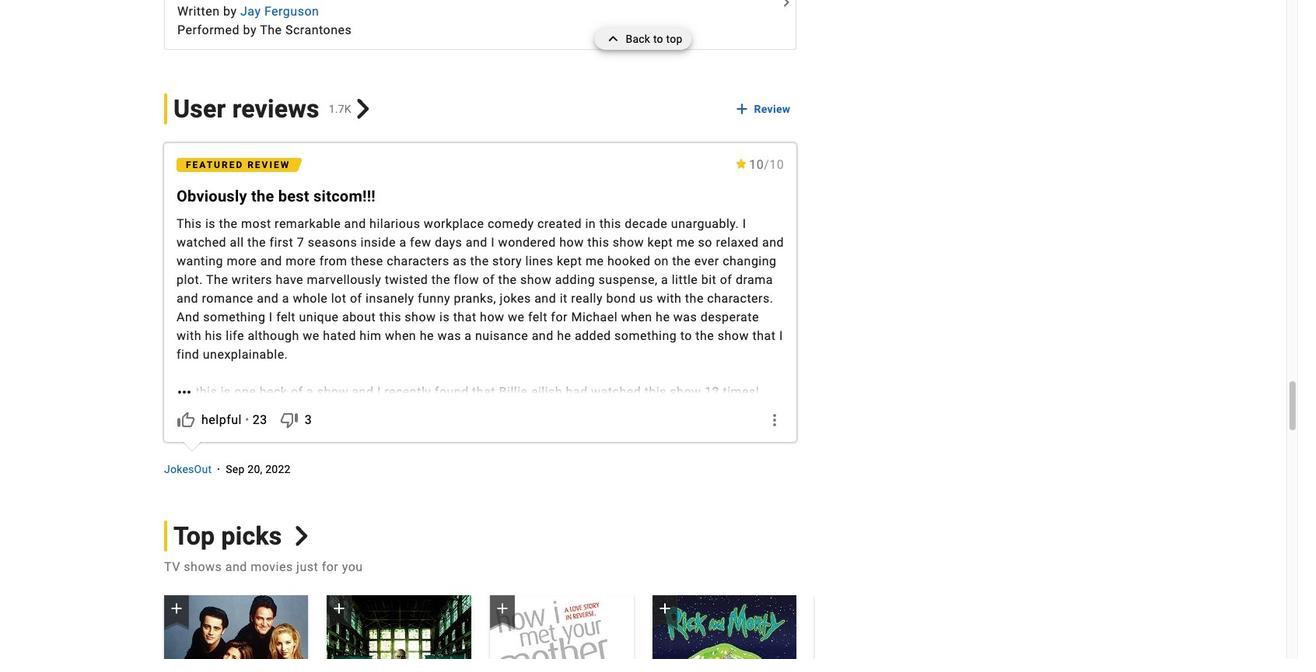 Task type: locate. For each thing, give the bounding box(es) containing it.
by down jay
[[243, 22, 257, 37]]

0 horizontal spatial more
[[227, 254, 257, 268]]

0 horizontal spatial watched
[[177, 235, 227, 250]]

is up it).
[[221, 384, 231, 399]]

the
[[251, 187, 274, 205], [219, 216, 238, 231], [247, 235, 266, 250], [470, 254, 489, 268], [673, 254, 691, 268], [432, 272, 450, 287], [498, 272, 517, 287], [685, 291, 704, 306], [696, 328, 715, 343]]

recently
[[385, 384, 431, 399]]

the up most
[[251, 187, 274, 205]]

0 vertical spatial for
[[551, 310, 568, 324]]

0 vertical spatial watched
[[177, 235, 227, 250]]

and left it
[[535, 291, 557, 306]]

and down the top picks link
[[225, 560, 247, 574]]

show down funny
[[405, 310, 436, 324]]

how up nuisance
[[480, 310, 505, 324]]

was
[[674, 310, 697, 324], [438, 328, 461, 343]]

show down hated
[[317, 384, 349, 399]]

2 add image from the left
[[656, 599, 675, 618]]

1 vertical spatial is
[[440, 310, 450, 324]]

inside
[[361, 235, 396, 250]]

0 horizontal spatial me
[[586, 254, 604, 268]]

this down the in
[[588, 235, 610, 250]]

unique
[[299, 310, 339, 324]]

in
[[586, 216, 596, 231]]

the down jay ferguson link
[[260, 22, 282, 37]]

by left jay
[[223, 4, 237, 19]]

1 vertical spatial chevron right inline image
[[292, 526, 312, 546]]

plot.
[[177, 272, 203, 287]]

kept up the adding
[[557, 254, 582, 268]]

and down first
[[261, 254, 282, 268]]

he down suspense,
[[656, 310, 670, 324]]

workplace
[[424, 216, 484, 231]]

1 vertical spatial was
[[438, 328, 461, 343]]

something down "us"
[[615, 328, 677, 343]]

0 vertical spatial chevron right inline image
[[353, 99, 373, 119]]

is not helpful image
[[280, 411, 299, 429]]

2 horizontal spatial is
[[440, 310, 450, 324]]

to inside this is the most remarkable and hilarious workplace comedy created in this decade unarguably. i watched all the first 7 seasons inside a few days and i wondered how this show kept me so relaxed and wanting more and more from these characters as the story lines kept me hooked on the ever changing plot. the writers have marvellously twisted the flow of the show adding suspense, a little bit of drama and romance and a whole lot of insanely funny pranks, jokes and it really bond us with the characters. and something i felt unique about this show is that how we felt for michael when he was desperate with his life although we hated him when he was a nuisance and he added something to the show that i find unexplainable.
[[681, 328, 692, 343]]

that left billie
[[472, 384, 496, 399]]

with down and
[[177, 328, 202, 343]]

1 horizontal spatial is
[[221, 384, 231, 399]]

review button
[[731, 95, 797, 123]]

when right him
[[385, 328, 416, 343]]

0 vertical spatial how
[[560, 235, 584, 250]]

helpful
[[202, 412, 242, 427]]

1 horizontal spatial 10
[[770, 157, 785, 172]]

and up changing
[[763, 235, 784, 250]]

show
[[613, 235, 644, 250], [521, 272, 552, 287], [405, 310, 436, 324], [718, 328, 749, 343], [317, 384, 349, 399], [670, 384, 702, 399]]

0 horizontal spatial we
[[303, 328, 320, 343]]

best
[[278, 187, 310, 205]]

1 vertical spatial for
[[322, 560, 339, 574]]

when down "us"
[[621, 310, 653, 324]]

23
[[253, 412, 267, 427]]

relaxed
[[716, 235, 759, 250]]

changing
[[723, 254, 777, 268]]

how down created
[[560, 235, 584, 250]]

0 horizontal spatial kept
[[557, 254, 582, 268]]

1 horizontal spatial was
[[674, 310, 697, 324]]

0 vertical spatial when
[[621, 310, 653, 324]]

1 vertical spatial watched
[[591, 384, 641, 399]]

(worth
[[177, 403, 215, 418]]

jokes
[[500, 291, 531, 306]]

is down funny
[[440, 310, 450, 324]]

is right this
[[205, 216, 216, 231]]

to left top
[[654, 33, 664, 45]]

and
[[344, 216, 366, 231], [466, 235, 488, 250], [763, 235, 784, 250], [261, 254, 282, 268], [177, 291, 198, 306], [257, 291, 279, 306], [535, 291, 557, 306], [532, 328, 554, 343], [352, 384, 374, 399], [225, 560, 247, 574]]

the up romance
[[206, 272, 228, 287]]

show up hooked at the top of the page
[[613, 235, 644, 250]]

more options image
[[766, 411, 785, 429]]

0 horizontal spatial the
[[206, 272, 228, 287]]

2 group from the left
[[327, 595, 471, 659]]

1 vertical spatial when
[[385, 328, 416, 343]]

1 horizontal spatial for
[[551, 310, 568, 324]]

3
[[305, 412, 312, 427]]

0 horizontal spatial to
[[654, 33, 664, 45]]

0 vertical spatial to
[[654, 33, 664, 45]]

0 vertical spatial is
[[205, 216, 216, 231]]

with
[[657, 291, 682, 306], [177, 328, 202, 343]]

0 horizontal spatial see more image
[[172, 383, 197, 401]]

funny
[[418, 291, 451, 306]]

he left added
[[557, 328, 571, 343]]

of
[[483, 272, 495, 287], [720, 272, 733, 287], [350, 291, 362, 306], [291, 384, 303, 399]]

watched inside so this is one heck of a show and i recently found that billie eilish had watched this show 12 times! (worth it).
[[591, 384, 641, 399]]

0 horizontal spatial felt
[[276, 310, 296, 324]]

few
[[410, 235, 431, 250]]

shows
[[184, 560, 222, 574]]

a
[[399, 235, 407, 250], [661, 272, 669, 287], [282, 291, 289, 306], [465, 328, 472, 343], [307, 384, 314, 399]]

1 vertical spatial something
[[615, 328, 677, 343]]

something
[[203, 310, 266, 324], [615, 328, 677, 343]]

heck
[[260, 384, 287, 399]]

1 horizontal spatial felt
[[528, 310, 548, 324]]

adding
[[555, 272, 595, 287]]

with right "us"
[[657, 291, 682, 306]]

1 horizontal spatial to
[[681, 328, 692, 343]]

helpful • 23
[[202, 412, 267, 427]]

1 horizontal spatial we
[[508, 310, 525, 324]]

1 more from the left
[[227, 254, 257, 268]]

0 horizontal spatial 10
[[750, 157, 764, 172]]

is
[[205, 216, 216, 231], [440, 310, 450, 324], [221, 384, 231, 399]]

although
[[248, 328, 299, 343]]

the down desperate
[[696, 328, 715, 343]]

1 horizontal spatial add image
[[656, 599, 675, 618]]

how i met your mother image
[[490, 595, 634, 659]]

watched up wanting
[[177, 235, 227, 250]]

jay ferguson link
[[240, 4, 319, 19]]

2 horizontal spatial add image
[[733, 99, 751, 118]]

the down the little
[[685, 291, 704, 306]]

0 horizontal spatial by
[[223, 4, 237, 19]]

scrantones
[[286, 22, 352, 37]]

0 horizontal spatial is
[[205, 216, 216, 231]]

and right nuisance
[[532, 328, 554, 343]]

•
[[245, 412, 250, 427]]

a up '3' at left
[[307, 384, 314, 399]]

bit
[[702, 272, 717, 287]]

more down 7
[[286, 254, 316, 268]]

1 horizontal spatial the
[[260, 22, 282, 37]]

to
[[654, 33, 664, 45], [681, 328, 692, 343]]

add image
[[330, 599, 349, 618], [656, 599, 675, 618]]

1 horizontal spatial see more image
[[778, 0, 796, 12]]

that down pranks, at the top left of page
[[453, 310, 477, 324]]

you
[[342, 560, 363, 574]]

by
[[223, 4, 237, 19], [243, 22, 257, 37]]

that
[[453, 310, 477, 324], [753, 328, 776, 343], [472, 384, 496, 399]]

kept up on
[[648, 235, 673, 250]]

ferguson
[[264, 4, 319, 19]]

add image
[[733, 99, 751, 118], [167, 599, 186, 618], [493, 599, 512, 618]]

2 vertical spatial that
[[472, 384, 496, 399]]

1 vertical spatial kept
[[557, 254, 582, 268]]

drama
[[736, 272, 773, 287]]

featured review
[[186, 159, 290, 170]]

top picks
[[174, 521, 282, 551]]

1 vertical spatial to
[[681, 328, 692, 343]]

was down funny
[[438, 328, 461, 343]]

reviews
[[232, 94, 320, 124]]

1 vertical spatial that
[[753, 328, 776, 343]]

bond
[[607, 291, 636, 306]]

0 horizontal spatial when
[[385, 328, 416, 343]]

1 horizontal spatial me
[[677, 235, 695, 250]]

sep 20, 2022
[[226, 463, 291, 476]]

obviously the best sitcom!!!
[[177, 187, 376, 205]]

friends image
[[164, 595, 308, 659]]

it
[[560, 291, 568, 306]]

0 horizontal spatial add image
[[330, 599, 349, 618]]

suspense,
[[599, 272, 658, 287]]

sitcom!!!
[[314, 187, 376, 205]]

me up the adding
[[586, 254, 604, 268]]

0 vertical spatial was
[[674, 310, 697, 324]]

1 horizontal spatial with
[[657, 291, 682, 306]]

of right heck at the left of the page
[[291, 384, 303, 399]]

show left 12
[[670, 384, 702, 399]]

2 10 from the left
[[770, 157, 785, 172]]

10 / 10
[[750, 157, 785, 172]]

top
[[174, 521, 215, 551]]

watched
[[177, 235, 227, 250], [591, 384, 641, 399]]

days
[[435, 235, 462, 250]]

of right bit
[[720, 272, 733, 287]]

chevron right inline image right 1.7k
[[353, 99, 373, 119]]

2 vertical spatial is
[[221, 384, 231, 399]]

0 horizontal spatial something
[[203, 310, 266, 324]]

characters.
[[708, 291, 774, 306]]

was down the little
[[674, 310, 697, 324]]

a inside so this is one heck of a show and i recently found that billie eilish had watched this show 12 times! (worth it).
[[307, 384, 314, 399]]

1 horizontal spatial kept
[[648, 235, 673, 250]]

we down jokes
[[508, 310, 525, 324]]

these
[[351, 254, 383, 268]]

0 vertical spatial by
[[223, 4, 237, 19]]

unarguably.
[[671, 216, 739, 231]]

and up seasons
[[344, 216, 366, 231]]

felt up although
[[276, 310, 296, 324]]

and left recently
[[352, 384, 374, 399]]

story
[[493, 254, 522, 268]]

this right the in
[[600, 216, 622, 231]]

me left so
[[677, 235, 695, 250]]

1 10 from the left
[[750, 157, 764, 172]]

more down all
[[227, 254, 257, 268]]

0 horizontal spatial how
[[480, 310, 505, 324]]

1 horizontal spatial add image
[[493, 599, 512, 618]]

0 horizontal spatial with
[[177, 328, 202, 343]]

0 horizontal spatial chevron right inline image
[[292, 526, 312, 546]]

1 add image from the left
[[330, 599, 349, 618]]

top picks link
[[164, 521, 312, 552]]

add image for rick and morty image
[[656, 599, 675, 618]]

we down "unique"
[[303, 328, 320, 343]]

1 horizontal spatial watched
[[591, 384, 641, 399]]

1 horizontal spatial something
[[615, 328, 677, 343]]

for down it
[[551, 310, 568, 324]]

decade
[[625, 216, 668, 231]]

group
[[164, 595, 308, 659], [327, 595, 471, 659], [490, 595, 634, 659], [653, 595, 797, 659]]

that down desperate
[[753, 328, 776, 343]]

found
[[435, 384, 469, 399]]

1 horizontal spatial chevron right inline image
[[353, 99, 373, 119]]

see more image
[[778, 0, 796, 12], [172, 383, 197, 401]]

0 vertical spatial the
[[260, 22, 282, 37]]

add image inside review button
[[733, 99, 751, 118]]

1 vertical spatial by
[[243, 22, 257, 37]]

1 vertical spatial how
[[480, 310, 505, 324]]

0 vertical spatial see more image
[[778, 0, 796, 12]]

performed
[[177, 22, 240, 37]]

most
[[241, 216, 271, 231]]

marvellously
[[307, 272, 382, 287]]

0 vertical spatial kept
[[648, 235, 673, 250]]

watched right the had in the bottom left of the page
[[591, 384, 641, 399]]

something up life
[[203, 310, 266, 324]]

had
[[566, 384, 588, 399]]

is helpful image
[[177, 411, 195, 429]]

0 horizontal spatial add image
[[167, 599, 186, 618]]

show down lines
[[521, 272, 552, 287]]

he down funny
[[420, 328, 434, 343]]

to down the little
[[681, 328, 692, 343]]

chevron right inline image
[[353, 99, 373, 119], [292, 526, 312, 546]]

chevron right inline image up just
[[292, 526, 312, 546]]

4 group from the left
[[653, 595, 797, 659]]

written
[[177, 4, 220, 19]]

felt down jokes
[[528, 310, 548, 324]]

1 vertical spatial the
[[206, 272, 228, 287]]

for left you
[[322, 560, 339, 574]]

1 horizontal spatial how
[[560, 235, 584, 250]]

the inside this is the most remarkable and hilarious workplace comedy created in this decade unarguably. i watched all the first 7 seasons inside a few days and i wondered how this show kept me so relaxed and wanting more and more from these characters as the story lines kept me hooked on the ever changing plot. the writers have marvellously twisted the flow of the show adding suspense, a little bit of drama and romance and a whole lot of insanely funny pranks, jokes and it really bond us with the characters. and something i felt unique about this show is that how we felt for michael when he was desperate with his life although we hated him when he was a nuisance and he added something to the show that i find unexplainable.
[[206, 272, 228, 287]]

0 vertical spatial we
[[508, 310, 525, 324]]

add image for breaking bad image
[[330, 599, 349, 618]]

michael
[[571, 310, 618, 324]]

1 horizontal spatial more
[[286, 254, 316, 268]]



Task type: vqa. For each thing, say whether or not it's contained in the screenshot.
Gosling
no



Task type: describe. For each thing, give the bounding box(es) containing it.
have
[[276, 272, 304, 287]]

1 vertical spatial see more image
[[172, 383, 197, 401]]

2 more from the left
[[286, 254, 316, 268]]

1.7k
[[329, 103, 352, 115]]

lines
[[526, 254, 554, 268]]

0 vertical spatial something
[[203, 310, 266, 324]]

picks
[[221, 521, 282, 551]]

and up the as
[[466, 235, 488, 250]]

7
[[297, 235, 304, 250]]

0 vertical spatial me
[[677, 235, 695, 250]]

1 horizontal spatial he
[[557, 328, 571, 343]]

of right flow
[[483, 272, 495, 287]]

back to top
[[626, 33, 683, 45]]

expand less image
[[604, 28, 626, 50]]

0 horizontal spatial he
[[420, 328, 434, 343]]

and inside so this is one heck of a show and i recently found that billie eilish had watched this show 12 times! (worth it).
[[352, 384, 374, 399]]

obviously
[[177, 187, 247, 205]]

3 group from the left
[[490, 595, 634, 659]]

rick and morty image
[[653, 595, 797, 659]]

unexplainable.
[[203, 347, 288, 362]]

a left few
[[399, 235, 407, 250]]

user reviews
[[174, 94, 320, 124]]

whole
[[293, 291, 328, 306]]

a down have
[[282, 291, 289, 306]]

tv shows and movies just for you
[[164, 560, 363, 574]]

from
[[320, 254, 348, 268]]

the down story at left
[[498, 272, 517, 287]]

that inside so this is one heck of a show and i recently found that billie eilish had watched this show 12 times! (worth it).
[[472, 384, 496, 399]]

one
[[234, 384, 256, 399]]

breaking bad image
[[327, 595, 471, 659]]

for inside this is the most remarkable and hilarious workplace comedy created in this decade unarguably. i watched all the first 7 seasons inside a few days and i wondered how this show kept me so relaxed and wanting more and more from these characters as the story lines kept me hooked on the ever changing plot. the writers have marvellously twisted the flow of the show adding suspense, a little bit of drama and romance and a whole lot of insanely funny pranks, jokes and it really bond us with the characters. and something i felt unique about this show is that how we felt for michael when he was desperate with his life although we hated him when he was a nuisance and he added something to the show that i find unexplainable.
[[551, 310, 568, 324]]

add image for 1st group
[[167, 599, 186, 618]]

jokesout button
[[164, 462, 212, 477]]

and
[[177, 310, 200, 324]]

the up all
[[219, 216, 238, 231]]

0 horizontal spatial for
[[322, 560, 339, 574]]

is inside so this is one heck of a show and i recently found that billie eilish had watched this show 12 times! (worth it).
[[221, 384, 231, 399]]

1 horizontal spatial when
[[621, 310, 653, 324]]

the right the as
[[470, 254, 489, 268]]

user
[[174, 94, 226, 124]]

this is the most remarkable and hilarious workplace comedy created in this decade unarguably. i watched all the first 7 seasons inside a few days and i wondered how this show kept me so relaxed and wanting more and more from these characters as the story lines kept me hooked on the ever changing plot. the writers have marvellously twisted the flow of the show adding suspense, a little bit of drama and romance and a whole lot of insanely funny pranks, jokes and it really bond us with the characters. and something i felt unique about this show is that how we felt for michael when he was desperate with his life although we hated him when he was a nuisance and he added something to the show that i find unexplainable.
[[177, 216, 784, 362]]

this down insanely
[[380, 310, 401, 324]]

on
[[654, 254, 669, 268]]

life
[[226, 328, 244, 343]]

wanting
[[177, 254, 223, 268]]

billie
[[499, 384, 528, 399]]

watched inside this is the most remarkable and hilarious workplace comedy created in this decade unarguably. i watched all the first 7 seasons inside a few days and i wondered how this show kept me so relaxed and wanting more and more from these characters as the story lines kept me hooked on the ever changing plot. the writers have marvellously twisted the flow of the show adding suspense, a little bit of drama and romance and a whole lot of insanely funny pranks, jokes and it really bond us with the characters. and something i felt unique about this show is that how we felt for michael when he was desperate with his life although we hated him when he was a nuisance and he added something to the show that i find unexplainable.
[[177, 235, 227, 250]]

his
[[205, 328, 222, 343]]

twisted
[[385, 272, 428, 287]]

so
[[698, 235, 713, 250]]

star inline image
[[735, 159, 748, 169]]

pranks,
[[454, 291, 497, 306]]

romance
[[202, 291, 254, 306]]

little
[[672, 272, 698, 287]]

all
[[230, 235, 244, 250]]

back to top button
[[595, 28, 692, 50]]

show down desperate
[[718, 328, 749, 343]]

so
[[177, 384, 192, 399]]

the up funny
[[432, 272, 450, 287]]

and down writers
[[257, 291, 279, 306]]

sep
[[226, 463, 245, 476]]

20,
[[248, 463, 263, 476]]

a down on
[[661, 272, 669, 287]]

and up and
[[177, 291, 198, 306]]

lot
[[331, 291, 347, 306]]

i inside so this is one heck of a show and i recently found that billie eilish had watched this show 12 times! (worth it).
[[377, 384, 381, 399]]

add image for 3rd group from the left
[[493, 599, 512, 618]]

ever
[[695, 254, 720, 268]]

desperate
[[701, 310, 759, 324]]

top
[[666, 33, 683, 45]]

him
[[360, 328, 382, 343]]

0 horizontal spatial was
[[438, 328, 461, 343]]

jokesout
[[164, 463, 212, 476]]

0 vertical spatial with
[[657, 291, 682, 306]]

the down most
[[247, 235, 266, 250]]

jay
[[240, 4, 261, 19]]

0 vertical spatial that
[[453, 310, 477, 324]]

comedy
[[488, 216, 534, 231]]

of right lot
[[350, 291, 362, 306]]

hooked
[[608, 254, 651, 268]]

review
[[754, 103, 791, 115]]

find
[[177, 347, 199, 362]]

12
[[705, 384, 720, 399]]

this up "(worth"
[[195, 384, 217, 399]]

this left 12
[[645, 384, 667, 399]]

chevron right inline image inside the top picks link
[[292, 526, 312, 546]]

1 vertical spatial me
[[586, 254, 604, 268]]

1 horizontal spatial by
[[243, 22, 257, 37]]

the inside written by jay ferguson performed by the scrantones
[[260, 22, 282, 37]]

2022
[[266, 463, 291, 476]]

1 vertical spatial with
[[177, 328, 202, 343]]

back
[[626, 33, 651, 45]]

1 felt from the left
[[276, 310, 296, 324]]

added
[[575, 328, 611, 343]]

writers
[[232, 272, 272, 287]]

1 group from the left
[[164, 595, 308, 659]]

about
[[342, 310, 376, 324]]

just
[[297, 560, 318, 574]]

it).
[[219, 403, 235, 418]]

hilarious
[[370, 216, 420, 231]]

times!
[[723, 384, 760, 399]]

to inside button
[[654, 33, 664, 45]]

1 vertical spatial we
[[303, 328, 320, 343]]

characters
[[387, 254, 450, 268]]

hated
[[323, 328, 356, 343]]

of inside so this is one heck of a show and i recently found that billie eilish had watched this show 12 times! (worth it).
[[291, 384, 303, 399]]

insanely
[[366, 291, 414, 306]]

created
[[538, 216, 582, 231]]

first
[[270, 235, 294, 250]]

flow
[[454, 272, 479, 287]]

movies
[[251, 560, 293, 574]]

review
[[248, 159, 290, 170]]

nuisance
[[475, 328, 528, 343]]

us
[[640, 291, 654, 306]]

really
[[571, 291, 603, 306]]

2 felt from the left
[[528, 310, 548, 324]]

wondered
[[498, 235, 556, 250]]

2 horizontal spatial he
[[656, 310, 670, 324]]

written by jay ferguson performed by the scrantones
[[177, 4, 352, 37]]

a left nuisance
[[465, 328, 472, 343]]

the up the little
[[673, 254, 691, 268]]



